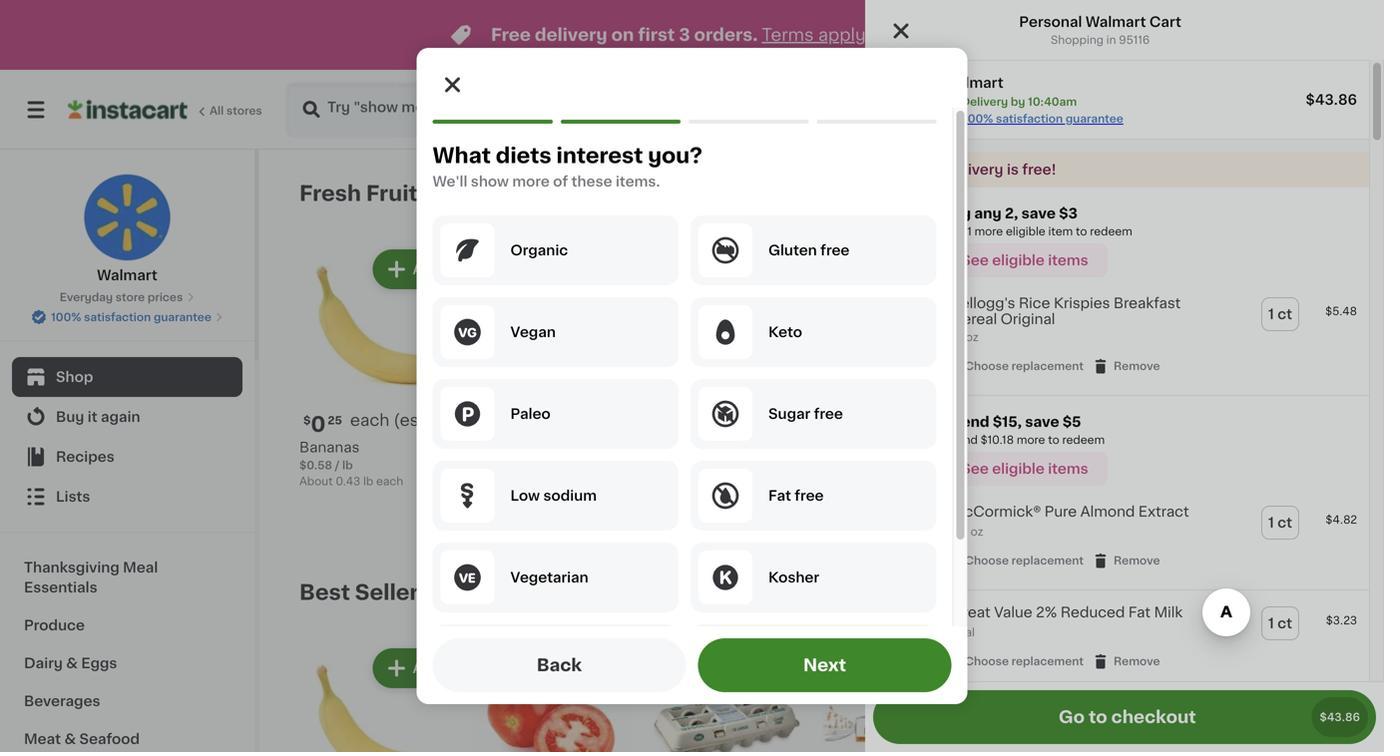 Task type: locate. For each thing, give the bounding box(es) containing it.
0 vertical spatial eligible
[[1006, 226, 1046, 237]]

1 horizontal spatial walmart
[[943, 76, 1004, 90]]

next
[[803, 657, 846, 674]]

1 view from the top
[[1099, 187, 1134, 201]]

recipes
[[56, 450, 115, 464]]

fruit
[[366, 183, 418, 204]]

dairy & eggs link
[[12, 645, 243, 683]]

1 vertical spatial each
[[376, 476, 403, 487]]

free for sugar free
[[814, 407, 843, 421]]

8
[[822, 500, 830, 511]]

oz right fl
[[971, 527, 983, 538]]

3 choose from the top
[[965, 656, 1009, 667]]

1 horizontal spatial by
[[1149, 102, 1169, 117]]

choose replacement
[[965, 361, 1084, 372], [965, 556, 1084, 567], [965, 656, 1084, 667]]

1 remove button from the top
[[1092, 357, 1160, 375]]

0 vertical spatial save
[[1022, 207, 1056, 221]]

product group containing 2
[[997, 246, 1155, 474]]

3 $ from the left
[[826, 415, 834, 426]]

save inside buy any 2, save $3 add 1 more eligible item to redeem
[[1022, 207, 1056, 221]]

$43.86
[[1306, 93, 1357, 107], [1320, 712, 1360, 723]]

remove button up go to checkout
[[1092, 653, 1160, 671]]

add down gal
[[936, 662, 965, 676]]

first inside 'limited time offer' 'region'
[[638, 26, 675, 43]]

97
[[676, 415, 690, 426]]

lists link
[[12, 477, 243, 517]]

go
[[1059, 709, 1085, 726]]

choose replacement button for great
[[943, 653, 1084, 671]]

1 vertical spatial free
[[814, 407, 843, 421]]

3 remove from the top
[[1114, 656, 1160, 667]]

items for almond
[[1048, 462, 1089, 476]]

$ left 25
[[303, 415, 311, 426]]

satisfaction
[[996, 113, 1063, 124], [84, 312, 151, 323]]

$ left 74
[[478, 415, 485, 426]]

product group for spend $15, save $5
[[865, 490, 1369, 582]]

2 vertical spatial to
[[1089, 709, 1108, 726]]

remove button up view all (30+)
[[1092, 552, 1160, 570]]

2 $ from the left
[[478, 415, 485, 426]]

delivery by 10:40am down '95116'
[[1081, 102, 1240, 117]]

100% satisfaction guarantee button
[[31, 305, 223, 325]]

1 vertical spatial replacement
[[1012, 556, 1084, 567]]

oz inside kellogg's rice krispies breakfast cereal original 18 oz
[[966, 332, 979, 343]]

1 ct button left $3.23
[[1263, 608, 1298, 640]]

3 choose replacement from the top
[[965, 656, 1084, 667]]

add down fruit
[[413, 262, 442, 276]]

1 horizontal spatial delivery
[[946, 163, 1004, 177]]

delivery up 100% satisfaction guarantee link
[[961, 96, 1008, 107]]

16
[[997, 460, 1009, 471]]

add inside product group
[[936, 262, 965, 276]]

2%
[[1036, 606, 1057, 620]]

about
[[299, 476, 333, 487], [1171, 496, 1205, 507]]

view for fresh fruit
[[1099, 187, 1134, 201]]

$ 0 25
[[303, 414, 342, 435]]

11
[[1313, 103, 1325, 117]]

about 2.48 lb / package
[[1171, 496, 1302, 507]]

see eligible items down buy any 2, save $3 add 1 more eligible item to redeem
[[961, 254, 1089, 267]]

0 vertical spatial 2
[[1008, 414, 1022, 435]]

remove button for breakfast
[[1092, 357, 1160, 375]]

100% satisfaction guarantee inside button
[[51, 312, 211, 323]]

1 vertical spatial delivery
[[946, 163, 1004, 177]]

2 vertical spatial product group
[[865, 591, 1369, 683]]

add button up go to checkout
[[1072, 651, 1149, 687]]

2 vertical spatial remove
[[1114, 656, 1160, 667]]

1 vertical spatial many
[[668, 500, 700, 511]]

walmart inside personal walmart cart shopping in 95116
[[1086, 15, 1146, 29]]

1 horizontal spatial to
[[1076, 226, 1087, 237]]

$ up $10.18
[[1001, 415, 1008, 426]]

2 promotion-wrapper element from the top
[[865, 396, 1369, 591]]

stock
[[541, 480, 572, 491], [715, 500, 747, 511], [1238, 516, 1270, 527]]

add button down gal
[[898, 651, 975, 687]]

more inside what diets interest you? we'll show more of these items.
[[512, 175, 550, 189]]

2
[[1008, 414, 1022, 435], [951, 527, 958, 538]]

1 1 ct button from the top
[[1263, 298, 1298, 330]]

95116
[[1119, 34, 1150, 45]]

& right meat
[[64, 733, 76, 747]]

see eligible items button for kellogg's
[[942, 244, 1108, 277]]

1 vertical spatial see eligible items button
[[942, 452, 1108, 486]]

0 horizontal spatial lb
[[342, 460, 353, 471]]

2 view from the top
[[1099, 586, 1134, 600]]

to right go
[[1089, 709, 1108, 726]]

spend left $10.18
[[942, 435, 978, 446]]

remove button down the breakfast
[[1092, 357, 1160, 375]]

4 $ from the left
[[1001, 415, 1008, 426]]

1 vertical spatial remove button
[[1092, 552, 1160, 570]]

ct down package
[[1278, 516, 1293, 530]]

1 vertical spatial 1 ct button
[[1263, 507, 1298, 539]]

1 vertical spatial choose
[[965, 556, 1009, 567]]

ct left $3.23
[[1278, 617, 1293, 631]]

1 left gal
[[951, 627, 956, 638]]

all inside popup button
[[1137, 187, 1153, 201]]

1 horizontal spatial many in stock
[[1191, 516, 1270, 527]]

1 vertical spatial all
[[1137, 586, 1154, 600]]

$
[[303, 415, 311, 426], [478, 415, 485, 426], [826, 415, 834, 426], [1001, 415, 1008, 426]]

save up strawberries
[[1025, 415, 1060, 429]]

1 vertical spatial eligible
[[992, 254, 1045, 267]]

gluten
[[768, 244, 817, 257]]

2 see eligible items button from the top
[[942, 452, 1108, 486]]

more down 72
[[1017, 435, 1045, 446]]

choose replacement button for kellogg's
[[943, 357, 1084, 375]]

1 ct down package
[[1268, 516, 1293, 530]]

3 replacement from the top
[[1012, 656, 1084, 667]]

0 vertical spatial 100% satisfaction guarantee
[[963, 113, 1124, 124]]

choose for kellogg's
[[965, 361, 1009, 372]]

0 vertical spatial satisfaction
[[996, 113, 1063, 124]]

walmart up east
[[943, 76, 1004, 90]]

choose down fl
[[965, 556, 1009, 567]]

1 $ from the left
[[303, 415, 311, 426]]

delivery left is
[[946, 163, 1004, 177]]

see eligible items button down buy any 2, save $3 add 1 more eligible item to redeem
[[942, 244, 1108, 277]]

0 vertical spatial view
[[1099, 187, 1134, 201]]

1 product group from the top
[[865, 281, 1369, 387]]

1 horizontal spatial 2
[[1008, 414, 1022, 435]]

thanksgiving meal essentials link
[[12, 549, 243, 607]]

view left (40+)
[[1099, 187, 1134, 201]]

view all (40+) button
[[1091, 174, 1218, 214]]

fat free
[[768, 489, 824, 503]]

72
[[1024, 415, 1037, 426]]

0 vertical spatial product group
[[865, 281, 1369, 387]]

see eligible items down strawberries
[[961, 462, 1089, 476]]

3 1 ct button from the top
[[1263, 608, 1298, 640]]

service type group
[[633, 90, 847, 130]]

0 horizontal spatial 100% satisfaction guarantee
[[51, 312, 211, 323]]

many in stock down about 2.48 lb / package
[[1191, 516, 1270, 527]]

/ up 0.43
[[335, 460, 340, 471]]

1 horizontal spatial about
[[1171, 496, 1205, 507]]

3 choose replacement button from the top
[[943, 653, 1084, 671]]

see for buy
[[961, 254, 989, 267]]

0 horizontal spatial about
[[299, 476, 333, 487]]

oz right 16
[[1012, 460, 1025, 471]]

0 horizontal spatial first
[[638, 26, 675, 43]]

street
[[1077, 102, 1125, 117]]

1 ct left $3.23
[[1268, 617, 1293, 631]]

product group containing kellogg's rice krispies breakfast cereal original
[[865, 281, 1369, 387]]

0 left 74
[[485, 414, 500, 435]]

replacement down mccormick® pure almond extract 2 fl oz
[[1012, 556, 1084, 567]]

hass large avocado 1 ct many in stock
[[474, 441, 617, 491]]

1 horizontal spatial lb
[[363, 476, 373, 487]]

free for gluten free
[[821, 244, 850, 257]]

2 inside mccormick® pure almond extract 2 fl oz
[[951, 527, 958, 538]]

walmart up '95116'
[[1086, 15, 1146, 29]]

free right gluten
[[821, 244, 850, 257]]

delivery
[[535, 26, 607, 43], [946, 163, 1004, 177]]

2 vertical spatial stock
[[1238, 516, 1270, 527]]

produce
[[24, 619, 85, 633]]

all inside popup button
[[1137, 586, 1154, 600]]

$15,
[[993, 415, 1022, 429]]

pom
[[822, 441, 857, 455]]

choose replacement button down the original
[[943, 357, 1084, 375]]

100% up your first delivery is free! on the right top of page
[[963, 113, 993, 124]]

2 1 ct button from the top
[[1263, 507, 1298, 539]]

0 vertical spatial guarantee
[[1066, 113, 1124, 124]]

redeem right item
[[1090, 226, 1133, 237]]

$ for 74
[[478, 415, 485, 426]]

buy
[[942, 207, 971, 221], [56, 410, 84, 424]]

delivery right james
[[1081, 102, 1146, 117]]

view all (30+) button
[[1091, 573, 1218, 613]]

replacement for rice
[[1012, 361, 1084, 372]]

eligible down strawberries
[[992, 462, 1045, 476]]

choose replacement up value on the bottom of the page
[[965, 556, 1084, 567]]

in down about 2.48 lb / package
[[1225, 516, 1236, 527]]

instacart logo image
[[68, 98, 188, 122]]

rice
[[1019, 296, 1050, 310]]

0 for $ 0 74
[[485, 414, 500, 435]]

california
[[692, 441, 759, 455]]

1 vertical spatial 100% satisfaction guarantee
[[51, 312, 211, 323]]

1 vertical spatial remove
[[1114, 556, 1160, 567]]

1
[[967, 226, 972, 237], [1268, 307, 1274, 321], [474, 460, 478, 471], [1268, 516, 1274, 530], [1268, 617, 1274, 631], [951, 627, 956, 638]]

oz
[[966, 332, 979, 343], [1012, 460, 1025, 471], [833, 500, 846, 511], [971, 527, 983, 538]]

more down the any
[[975, 226, 1003, 237]]

1 vertical spatial 2
[[951, 527, 958, 538]]

spend up $10.18
[[942, 415, 990, 429]]

save inside the spend $15, save $5 spend $10.18 more to redeem
[[1025, 415, 1060, 429]]

is
[[1007, 163, 1019, 177]]

1 remove from the top
[[1114, 361, 1160, 372]]

product group containing mccormick® pure almond extract
[[865, 490, 1369, 582]]

ct down hass
[[481, 460, 493, 471]]

0 horizontal spatial satisfaction
[[84, 312, 151, 323]]

in down clementines
[[702, 500, 713, 511]]

2 choose replacement button from the top
[[943, 552, 1084, 570]]

1 vertical spatial see eligible items
[[961, 462, 1089, 476]]

2 vertical spatial replacement
[[1012, 656, 1084, 667]]

2 vertical spatial free
[[795, 489, 824, 503]]

1 ct button down package
[[1263, 507, 1298, 539]]

kellogg's rice krispies breakfast cereal original 18 oz
[[951, 296, 1181, 343]]

1 1 ct from the top
[[1268, 307, 1293, 321]]

100% down everyday
[[51, 312, 81, 323]]

1 vertical spatial about
[[1171, 496, 1205, 507]]

see left 16
[[961, 462, 989, 476]]

see for spend
[[961, 462, 989, 476]]

many inside product group
[[668, 500, 700, 511]]

2 vertical spatial many
[[1191, 516, 1223, 527]]

view inside popup button
[[1099, 586, 1134, 600]]

save right the 2,
[[1022, 207, 1056, 221]]

0 horizontal spatial many in stock
[[668, 500, 747, 511]]

3 product group from the top
[[865, 591, 1369, 683]]

0 vertical spatial stock
[[541, 480, 572, 491]]

each inside 'bananas $0.58 / lb about 0.43 lb each'
[[376, 476, 403, 487]]

promotion-wrapper element
[[865, 188, 1369, 396], [865, 396, 1369, 591]]

1 left $3.23
[[1268, 617, 1274, 631]]

view inside popup button
[[1099, 187, 1134, 201]]

1 down package
[[1268, 516, 1274, 530]]

0 horizontal spatial 2
[[951, 527, 958, 538]]

many down hass
[[494, 480, 525, 491]]

many down clementines
[[668, 500, 700, 511]]

buy for buy it again
[[56, 410, 84, 424]]

2 horizontal spatial lb
[[1235, 496, 1245, 507]]

in left '95116'
[[1107, 34, 1116, 45]]

2 vertical spatial 1 ct
[[1268, 617, 1293, 631]]

oz right 18
[[966, 332, 979, 343]]

0 vertical spatial about
[[299, 476, 333, 487]]

None search field
[[285, 82, 607, 138]]

choose replacement button for mccormick®
[[943, 552, 1084, 570]]

1 item carousel region from the top
[[299, 174, 1329, 557]]

2 1 ct from the top
[[1268, 516, 1293, 530]]

checkout
[[1111, 709, 1196, 726]]

1 0 from the left
[[311, 414, 326, 435]]

to right item
[[1076, 226, 1087, 237]]

1 ct left $5.48
[[1268, 307, 1293, 321]]

free delivery on first 3 orders. terms apply.
[[491, 26, 870, 43]]

0 left 25
[[311, 414, 326, 435]]

0 horizontal spatial guarantee
[[154, 312, 211, 323]]

about down $0.58
[[299, 476, 333, 487]]

0 vertical spatial remove button
[[1092, 357, 1160, 375]]

$0.25 each (estimated) element
[[299, 412, 458, 438]]

items
[[1048, 254, 1089, 267], [1048, 462, 1089, 476]]

1 vertical spatial spend
[[942, 435, 978, 446]]

everyday store prices
[[60, 292, 183, 303]]

0 horizontal spatial by
[[1011, 96, 1025, 107]]

eligible down buy any 2, save $3 add 1 more eligible item to redeem
[[992, 254, 1045, 267]]

items.
[[616, 175, 660, 189]]

shopping
[[1051, 34, 1104, 45]]

remove for reduced
[[1114, 656, 1160, 667]]

free down ready-
[[795, 489, 824, 503]]

$ inside $ 6 pom wonderful ready-to-eat pomegranate arils 8 oz
[[826, 415, 834, 426]]

remove for extract
[[1114, 556, 1160, 567]]

0 vertical spatial 1 ct
[[1268, 307, 1293, 321]]

hass
[[474, 441, 509, 455]]

3 remove button from the top
[[1092, 653, 1160, 671]]

1 vertical spatial choose replacement button
[[943, 552, 1084, 570]]

0 vertical spatial spend
[[942, 415, 990, 429]]

see eligible items button for mccormick®
[[942, 452, 1108, 486]]

see
[[961, 254, 989, 267], [961, 462, 989, 476]]

stock right "low"
[[541, 480, 572, 491]]

limited time offer region
[[0, 0, 1325, 70]]

by
[[1011, 96, 1025, 107], [1149, 102, 1169, 117]]

orders.
[[694, 26, 758, 43]]

fl
[[961, 527, 968, 538]]

replacement down kellogg's rice krispies breakfast cereal original 18 oz
[[1012, 361, 1084, 372]]

1 see eligible items from the top
[[961, 254, 1089, 267]]

go to checkout
[[1059, 709, 1196, 726]]

$ 2 72
[[1001, 414, 1037, 435]]

2 left 72
[[1008, 414, 1022, 435]]

1 vertical spatial see
[[961, 462, 989, 476]]

1 ct button for mccormick® pure almond extract
[[1263, 507, 1298, 539]]

1 choose replacement button from the top
[[943, 357, 1084, 375]]

you?
[[648, 145, 703, 166]]

$ for 72
[[1001, 415, 1008, 426]]

0 horizontal spatial 100%
[[51, 312, 81, 323]]

on
[[611, 26, 634, 43]]

3 1 ct from the top
[[1268, 617, 1293, 631]]

replacement down great value 2% reduced fat milk 1 gal
[[1012, 656, 1084, 667]]

1 vertical spatial save
[[1025, 415, 1060, 429]]

strawberries
[[997, 441, 1085, 455]]

$ inside $ 0 25
[[303, 415, 311, 426]]

2 inside product group
[[1008, 414, 1022, 435]]

1 ct button
[[1263, 298, 1298, 330], [1263, 507, 1298, 539], [1263, 608, 1298, 640]]

1 horizontal spatial more
[[975, 226, 1003, 237]]

1 vertical spatial fat
[[1129, 606, 1151, 620]]

$ inside $ 2 72
[[1001, 415, 1008, 426]]

by up 100% satisfaction guarantee link
[[1011, 96, 1025, 107]]

remove down the breakfast
[[1114, 361, 1160, 372]]

1 ct for mccormick® pure almond extract
[[1268, 516, 1293, 530]]

1 horizontal spatial satisfaction
[[996, 113, 1063, 124]]

2 all from the top
[[1137, 586, 1154, 600]]

2 see eligible items from the top
[[961, 462, 1089, 476]]

2 vertical spatial choose replacement button
[[943, 653, 1084, 671]]

add button down sellers at left
[[375, 651, 452, 687]]

dairy
[[24, 657, 63, 671]]

1 vertical spatial item carousel region
[[299, 573, 1329, 753]]

buy inside buy any 2, save $3 add 1 more eligible item to redeem
[[942, 207, 971, 221]]

redeem inside the spend $15, save $5 spend $10.18 more to redeem
[[1062, 435, 1105, 446]]

1 vertical spatial /
[[1248, 496, 1252, 507]]

$3.23
[[1326, 615, 1357, 626]]

1 see eligible items button from the top
[[942, 244, 1108, 277]]

remove button for extract
[[1092, 552, 1160, 570]]

$10.18
[[981, 435, 1014, 446]]

1 ct button for great value 2% reduced fat milk
[[1263, 608, 1298, 640]]

$ inside the $ 0 74
[[478, 415, 485, 426]]

add for "add" 'button' over kellogg's on the right of page
[[936, 262, 965, 276]]

1 inside hass large avocado 1 ct many in stock
[[474, 460, 478, 471]]

to up container
[[1048, 435, 1060, 446]]

1 vertical spatial buy
[[56, 410, 84, 424]]

2 choose replacement from the top
[[965, 556, 1084, 567]]

in down large at the left bottom of page
[[528, 480, 538, 491]]

1 items from the top
[[1048, 254, 1089, 267]]

2 choose from the top
[[965, 556, 1009, 567]]

cereal
[[951, 312, 997, 326]]

to inside buy any 2, save $3 add 1 more eligible item to redeem
[[1076, 226, 1087, 237]]

product group containing 6
[[822, 246, 981, 532]]

satisfaction inside 100% satisfaction guarantee button
[[84, 312, 151, 323]]

1 choose replacement from the top
[[965, 361, 1084, 372]]

0 vertical spatial 1 ct button
[[1263, 298, 1298, 330]]

2 item carousel region from the top
[[299, 573, 1329, 753]]

0 vertical spatial choose replacement
[[965, 361, 1084, 372]]

/ left package
[[1248, 496, 1252, 507]]

choose for great
[[965, 656, 1009, 667]]

mccormick® pure almond extract image
[[877, 502, 919, 544]]

add button
[[375, 252, 452, 287], [898, 252, 975, 287], [375, 651, 452, 687], [898, 651, 975, 687], [1072, 651, 1149, 687]]

1 ct button for kellogg's rice krispies breakfast cereal original
[[1263, 298, 1298, 330]]

0 vertical spatial choose
[[965, 361, 1009, 372]]

lists
[[56, 490, 90, 504]]

see up kellogg's on the right of page
[[961, 254, 989, 267]]

2,
[[1005, 207, 1018, 221]]

choose for mccormick®
[[965, 556, 1009, 567]]

it
[[88, 410, 97, 424]]

choose replacement for rice
[[965, 361, 1084, 372]]

$ for pom
[[826, 415, 834, 426]]

1 vertical spatial more
[[975, 226, 1003, 237]]

breakfast
[[1114, 296, 1181, 310]]

almond
[[1080, 505, 1135, 519]]

add button down fruit
[[375, 252, 452, 287]]

1 see from the top
[[961, 254, 989, 267]]

0 vertical spatial delivery
[[535, 26, 607, 43]]

delivery by 10:40am up 100% satisfaction guarantee link
[[961, 96, 1077, 107]]

choose replacement for value
[[965, 656, 1084, 667]]

see eligible items button down the spend $15, save $5 spend $10.18 more to redeem
[[942, 452, 1108, 486]]

choose replacement down value on the bottom of the page
[[965, 656, 1084, 667]]

2 remove button from the top
[[1092, 552, 1160, 570]]

1237 east saint james street button
[[871, 82, 1125, 138]]

items down item
[[1048, 254, 1089, 267]]

0 vertical spatial all
[[1137, 187, 1153, 201]]

all stores
[[210, 105, 262, 116]]

2 replacement from the top
[[1012, 556, 1084, 567]]

first left the 3
[[638, 26, 675, 43]]

many in stock
[[668, 500, 747, 511], [1191, 516, 1270, 527]]

all
[[1137, 187, 1153, 201], [1137, 586, 1154, 600]]

product group
[[299, 246, 458, 490], [474, 246, 632, 498], [648, 246, 806, 518], [822, 246, 981, 532], [997, 246, 1155, 474], [299, 645, 458, 753], [474, 645, 632, 753], [648, 645, 806, 753], [822, 645, 981, 753], [997, 645, 1155, 753], [1171, 645, 1329, 753]]

kellogg's rice krispies breakfast cereal original image
[[877, 293, 919, 335]]

fat down view all (30+)
[[1129, 606, 1151, 620]]

in inside product group
[[702, 500, 713, 511]]

& left eggs
[[66, 657, 78, 671]]

item carousel region
[[299, 174, 1329, 557], [299, 573, 1329, 753]]

1 vertical spatial to
[[1048, 435, 1060, 446]]

0 vertical spatial $43.86
[[1306, 93, 1357, 107]]

10:40am up 100% satisfaction guarantee link
[[1028, 96, 1077, 107]]

remove up go to checkout
[[1114, 656, 1160, 667]]

shop link
[[12, 357, 243, 397]]

ready-
[[822, 461, 874, 475]]

1 vertical spatial many in stock
[[1191, 516, 1270, 527]]

remove
[[1114, 361, 1160, 372], [1114, 556, 1160, 567], [1114, 656, 1160, 667]]

cart
[[1150, 15, 1182, 29]]

spend $15, save $5 spend $10.18 more to redeem
[[942, 415, 1105, 446]]

guarantee
[[1066, 113, 1124, 124], [154, 312, 211, 323]]

product group for buy any 2, save $3
[[865, 281, 1369, 387]]

replacement
[[1012, 361, 1084, 372], [1012, 556, 1084, 567], [1012, 656, 1084, 667]]

more inside the spend $15, save $5 spend $10.18 more to redeem
[[1017, 435, 1045, 446]]

2 product group from the top
[[865, 490, 1369, 582]]

0 horizontal spatial more
[[512, 175, 550, 189]]

2 vertical spatial 1 ct button
[[1263, 608, 1298, 640]]

1 down your first delivery is free! on the right top of page
[[967, 226, 972, 237]]

lb up 0.43
[[342, 460, 353, 471]]

0 vertical spatial first
[[638, 26, 675, 43]]

0 vertical spatial redeem
[[1090, 226, 1133, 237]]

1237
[[903, 102, 937, 117]]

1 vertical spatial redeem
[[1062, 435, 1105, 446]]

2 0 from the left
[[485, 414, 500, 435]]

$5
[[1063, 415, 1081, 429]]

0 vertical spatial to
[[1076, 226, 1087, 237]]

item carousel region containing fresh fruit
[[299, 174, 1329, 557]]

1 replacement from the top
[[1012, 361, 1084, 372]]

walmart image
[[877, 73, 927, 123]]

arils
[[920, 481, 951, 495]]

1 vertical spatial 1 ct
[[1268, 516, 1293, 530]]

lb right 0.43
[[363, 476, 373, 487]]

all left (30+)
[[1137, 586, 1154, 600]]

2 remove from the top
[[1114, 556, 1160, 567]]

2 horizontal spatial more
[[1017, 435, 1045, 446]]

0 horizontal spatial fat
[[768, 489, 791, 503]]

$ up pom
[[826, 415, 834, 426]]

0 vertical spatial item carousel region
[[299, 174, 1329, 557]]

stock down about 2.48 lb / package
[[1238, 516, 1270, 527]]

choose down gal
[[965, 656, 1009, 667]]

2 left fl
[[951, 527, 958, 538]]

choose replacement button
[[943, 357, 1084, 375], [943, 552, 1084, 570], [943, 653, 1084, 671]]

package
[[1255, 496, 1302, 507]]

2 see from the top
[[961, 462, 989, 476]]

lb right '2.48'
[[1235, 496, 1245, 507]]

(30+)
[[1157, 586, 1196, 600]]

1 all from the top
[[1137, 187, 1153, 201]]

fat left 8
[[768, 489, 791, 503]]

2 items from the top
[[1048, 462, 1089, 476]]

1 choose from the top
[[965, 361, 1009, 372]]

free up pom
[[814, 407, 843, 421]]

store
[[116, 292, 145, 303]]

shop
[[56, 370, 93, 384]]

your first delivery is free!
[[877, 163, 1056, 177]]

product group
[[865, 281, 1369, 387], [865, 490, 1369, 582], [865, 591, 1369, 683]]

0 vertical spatial remove
[[1114, 361, 1160, 372]]

2 vertical spatial more
[[1017, 435, 1045, 446]]

fresh
[[299, 183, 361, 204]]

many in stock down clementines
[[668, 500, 747, 511]]

1 promotion-wrapper element from the top
[[865, 188, 1369, 396]]

1 inside great value 2% reduced fat milk 1 gal
[[951, 627, 956, 638]]

add down your first delivery is free! on the right top of page
[[942, 226, 965, 237]]

redeem
[[1090, 226, 1133, 237], [1062, 435, 1105, 446]]

to inside the spend $15, save $5 spend $10.18 more to redeem
[[1048, 435, 1060, 446]]



Task type: vqa. For each thing, say whether or not it's contained in the screenshot.
View inside the POPUP BUTTON
yes



Task type: describe. For each thing, give the bounding box(es) containing it.
bananas $0.58 / lb about 0.43 lb each
[[299, 441, 403, 487]]

3
[[679, 26, 690, 43]]

by inside delivery by 10:40am link
[[1149, 102, 1169, 117]]

replacement for value
[[1012, 656, 1084, 667]]

ct inside hass large avocado 1 ct many in stock
[[481, 460, 493, 471]]

ct for great value 2% reduced fat milk
[[1278, 617, 1293, 631]]

eligible for save
[[992, 462, 1045, 476]]

diets
[[496, 145, 552, 166]]

about inside 'bananas $0.58 / lb about 0.43 lb each'
[[299, 476, 333, 487]]

we'll
[[433, 175, 467, 189]]

strawberries 16 oz container
[[997, 441, 1085, 471]]

keto
[[768, 325, 802, 339]]

meat & seafood
[[24, 733, 140, 747]]

mccormick® pure almond extract button
[[951, 504, 1189, 520]]

kosher
[[768, 571, 819, 585]]

0 horizontal spatial walmart
[[97, 268, 158, 282]]

oz inside the strawberries 16 oz container
[[1012, 460, 1025, 471]]

all
[[210, 105, 224, 116]]

see eligible items for kellogg's
[[961, 254, 1089, 267]]

saint
[[978, 102, 1018, 117]]

halos california clementines
[[648, 441, 759, 475]]

1 vertical spatial walmart
[[943, 76, 1004, 90]]

kellogg's
[[951, 296, 1015, 310]]

thanksgiving
[[24, 561, 120, 575]]

sodium
[[543, 489, 597, 503]]

18
[[951, 332, 963, 343]]

100% satisfaction guarantee link
[[963, 111, 1124, 127]]

back button
[[433, 639, 686, 693]]

(40+)
[[1157, 187, 1196, 201]]

item carousel region containing best sellers
[[299, 573, 1329, 753]]

$ 0 74
[[478, 414, 516, 435]]

prices
[[148, 292, 183, 303]]

replacement for pure
[[1012, 556, 1084, 567]]

1 horizontal spatial delivery
[[1081, 102, 1146, 117]]

more for $15,
[[1017, 435, 1045, 446]]

1 vertical spatial lb
[[363, 476, 373, 487]]

great value 2% reduced fat milk button
[[951, 605, 1183, 621]]

delivery by 10:40am link
[[1050, 98, 1240, 122]]

essentials
[[24, 581, 97, 595]]

2 horizontal spatial stock
[[1238, 516, 1270, 527]]

0 vertical spatial each
[[350, 413, 390, 429]]

more inside buy any 2, save $3 add 1 more eligible item to redeem
[[975, 226, 1003, 237]]

$ 6 pom wonderful ready-to-eat pomegranate arils 8 oz
[[822, 414, 951, 511]]

guarantee inside button
[[154, 312, 211, 323]]

add for "add" 'button' under sellers at left
[[413, 662, 442, 676]]

2 vertical spatial lb
[[1235, 496, 1245, 507]]

0 horizontal spatial 10:40am
[[1028, 96, 1077, 107]]

all for fresh fruit
[[1137, 187, 1153, 201]]

terms
[[762, 26, 814, 43]]

buy for buy any 2, save $3 add 1 more eligible item to redeem
[[942, 207, 971, 221]]

organic
[[511, 244, 568, 257]]

show
[[471, 175, 509, 189]]

vegan
[[511, 325, 556, 339]]

1237 east saint james street
[[903, 102, 1125, 117]]

fat inside add your shopping preferences element
[[768, 489, 791, 503]]

0 for $ 0 25
[[311, 414, 326, 435]]

1 ct for kellogg's rice krispies breakfast cereal original
[[1268, 307, 1293, 321]]

0 vertical spatial 100%
[[963, 113, 993, 124]]

1 horizontal spatial /
[[1248, 496, 1252, 507]]

great value 2% reduced fat milk 1 gal
[[951, 606, 1183, 638]]

any
[[974, 207, 1002, 221]]

add inside buy any 2, save $3 add 1 more eligible item to redeem
[[942, 226, 965, 237]]

gal
[[958, 627, 975, 638]]

eligible inside buy any 2, save $3 add 1 more eligible item to redeem
[[1006, 226, 1046, 237]]

remove button for reduced
[[1092, 653, 1160, 671]]

satisfaction inside 100% satisfaction guarantee link
[[996, 113, 1063, 124]]

$ for 25
[[303, 415, 311, 426]]

product group containing halos california clementines
[[648, 246, 806, 518]]

oz inside mccormick® pure almond extract 2 fl oz
[[971, 527, 983, 538]]

in inside hass large avocado 1 ct many in stock
[[528, 480, 538, 491]]

ct for kellogg's rice krispies breakfast cereal original
[[1278, 307, 1293, 321]]

many inside hass large avocado 1 ct many in stock
[[494, 480, 525, 491]]

great value 2% reduced fat milk image
[[877, 603, 919, 645]]

what diets interest you? we'll show more of these items.
[[433, 145, 703, 189]]

add button up kellogg's on the right of page
[[898, 252, 975, 287]]

add your shopping preferences element
[[417, 48, 968, 705]]

these
[[572, 175, 612, 189]]

oz inside $ 6 pom wonderful ready-to-eat pomegranate arils 8 oz
[[833, 500, 846, 511]]

all for best sellers
[[1137, 586, 1154, 600]]

best
[[299, 582, 350, 603]]

walmart link
[[83, 174, 171, 285]]

items for krispies
[[1048, 254, 1089, 267]]

add for "add" 'button' below fruit
[[413, 262, 442, 276]]

(est.)
[[394, 413, 436, 429]]

promotion-wrapper element containing buy any 2, save $3
[[865, 188, 1369, 396]]

0 horizontal spatial delivery by 10:40am
[[961, 96, 1077, 107]]

& for dairy
[[66, 657, 78, 671]]

what
[[433, 145, 491, 166]]

large
[[513, 441, 552, 455]]

eggs
[[81, 657, 117, 671]]

all stores link
[[68, 82, 263, 138]]

james
[[1021, 102, 1073, 117]]

of
[[553, 175, 568, 189]]

redeem inside buy any 2, save $3 add 1 more eligible item to redeem
[[1090, 226, 1133, 237]]

product group containing great value 2% reduced fat milk
[[865, 591, 1369, 683]]

add for "add" 'button' above go to checkout
[[1110, 662, 1139, 676]]

2 spend from the top
[[942, 435, 978, 446]]

100% inside button
[[51, 312, 81, 323]]

walmart logo image
[[83, 174, 171, 261]]

74
[[502, 415, 516, 426]]

1 horizontal spatial 10:40am
[[1173, 102, 1240, 117]]

1 spend from the top
[[942, 415, 990, 429]]

avocado
[[556, 441, 617, 455]]

mccormick® pure almond extract 2 fl oz
[[951, 505, 1189, 538]]

see eligible items for mccormick®
[[961, 462, 1089, 476]]

remove for breakfast
[[1114, 361, 1160, 372]]

kellogg's rice krispies breakfast cereal original button
[[951, 295, 1216, 328]]

view for best sellers
[[1099, 586, 1134, 600]]

1 vertical spatial $43.86
[[1320, 712, 1360, 723]]

0 vertical spatial many in stock
[[668, 500, 747, 511]]

0 horizontal spatial delivery
[[961, 96, 1008, 107]]

eligible for 2,
[[992, 254, 1045, 267]]

best sellers
[[299, 582, 431, 603]]

east
[[941, 102, 974, 117]]

25
[[328, 415, 342, 426]]

& for meat
[[64, 733, 76, 747]]

again
[[101, 410, 140, 424]]

/ inside 'bananas $0.58 / lb about 0.43 lb each'
[[335, 460, 340, 471]]

$0.58
[[299, 460, 332, 471]]

halos
[[648, 441, 688, 455]]

item
[[1048, 226, 1073, 237]]

fat inside great value 2% reduced fat milk 1 gal
[[1129, 606, 1151, 620]]

bananas
[[299, 441, 360, 455]]

1 horizontal spatial 100% satisfaction guarantee
[[963, 113, 1124, 124]]

ct for mccormick® pure almond extract
[[1278, 516, 1293, 530]]

value
[[994, 606, 1033, 620]]

dairy & eggs
[[24, 657, 117, 671]]

2 horizontal spatial to
[[1089, 709, 1108, 726]]

paleo
[[511, 407, 551, 421]]

thanksgiving meal essentials
[[24, 561, 158, 595]]

1 horizontal spatial guarantee
[[1066, 113, 1124, 124]]

choose replacement for pure
[[965, 556, 1084, 567]]

2 horizontal spatial many
[[1191, 516, 1223, 527]]

delivery inside 'limited time offer' 'region'
[[535, 26, 607, 43]]

free
[[491, 26, 531, 43]]

vegetarian
[[511, 571, 589, 585]]

promotion-wrapper element containing spend $15, save $5
[[865, 396, 1369, 591]]

2.48
[[1207, 496, 1232, 507]]

view all (30+)
[[1099, 586, 1196, 600]]

reduced
[[1061, 606, 1125, 620]]

free for fat free
[[795, 489, 824, 503]]

stock inside hass large avocado 1 ct many in stock
[[541, 480, 572, 491]]

each (est.)
[[350, 413, 436, 429]]

1 inside buy any 2, save $3 add 1 more eligible item to redeem
[[967, 226, 972, 237]]

1 horizontal spatial delivery by 10:40am
[[1081, 102, 1240, 117]]

meat
[[24, 733, 61, 747]]

in inside personal walmart cart shopping in 95116
[[1107, 34, 1116, 45]]

more for diets
[[512, 175, 550, 189]]

1 vertical spatial stock
[[715, 500, 747, 511]]

low sodium
[[511, 489, 597, 503]]

1 ct for great value 2% reduced fat milk
[[1268, 617, 1293, 631]]

low
[[511, 489, 540, 503]]

1 left $5.48
[[1268, 307, 1274, 321]]

1 vertical spatial first
[[913, 163, 942, 177]]

krispies
[[1054, 296, 1110, 310]]

clementines
[[648, 461, 737, 475]]

$3
[[1059, 207, 1078, 221]]

back
[[537, 657, 582, 674]]



